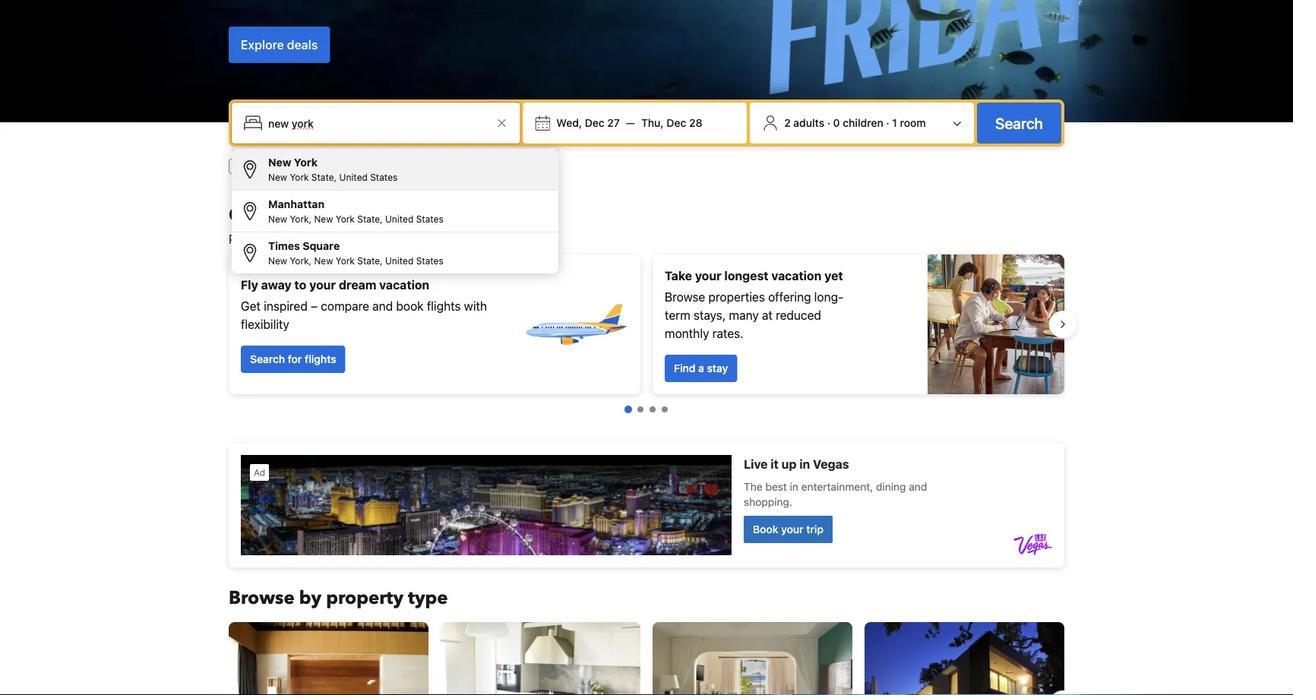 Task type: vqa. For each thing, say whether or not it's contained in the screenshot.
right "SEARCH"
yes



Task type: describe. For each thing, give the bounding box(es) containing it.
explore deals link
[[229, 27, 330, 63]]

with
[[464, 299, 487, 313]]

new york new york state, united states
[[268, 156, 398, 182]]

28
[[689, 117, 703, 129]]

region containing take your longest vacation yet
[[217, 248, 1077, 400]]

work
[[329, 160, 353, 173]]

united inside times square new york, new york state, united states
[[385, 255, 414, 266]]

explore deals
[[241, 38, 318, 52]]

search for search for flights
[[250, 353, 285, 366]]

search for flights
[[250, 353, 336, 366]]

deals
[[287, 38, 318, 52]]

dream
[[339, 278, 376, 292]]

inspired
[[264, 299, 308, 313]]

monthly
[[665, 326, 709, 341]]

search button
[[977, 103, 1062, 144]]

flights inside fly away to your dream vacation get inspired – compare and book flights with flexibility
[[427, 299, 461, 313]]

2 region from the top
[[217, 616, 1077, 695]]

promotions,
[[229, 232, 295, 247]]

find a stay link
[[665, 355, 737, 382]]

states inside new york new york state, united states
[[370, 172, 398, 182]]

1
[[892, 117, 897, 129]]

1 · from the left
[[827, 117, 831, 129]]

1 vertical spatial browse
[[229, 586, 295, 611]]

advertisement region
[[229, 443, 1065, 568]]

offers promotions, deals, and special offers for you
[[229, 203, 473, 247]]

take
[[665, 269, 692, 283]]

away
[[261, 278, 292, 292]]

at
[[762, 308, 773, 323]]

get
[[241, 299, 261, 313]]

united inside new york new york state, united states
[[339, 172, 368, 182]]

reduced
[[776, 308, 821, 323]]

find a stay
[[674, 362, 728, 375]]

and inside fly away to your dream vacation get inspired – compare and book flights with flexibility
[[372, 299, 393, 313]]

traveling
[[268, 160, 310, 173]]

wed, dec 27 button
[[550, 109, 626, 137]]

take your longest vacation yet browse properties offering long- term stays, many at reduced monthly rates.
[[665, 269, 844, 341]]

times square new york, new york state, united states
[[268, 240, 444, 266]]

compare
[[321, 299, 369, 313]]

room
[[900, 117, 926, 129]]

state, inside new york new york state, united states
[[311, 172, 337, 182]]

properties
[[709, 290, 765, 304]]

explore
[[241, 38, 284, 52]]

york, inside manhattan new york, new york state, united states
[[290, 214, 312, 224]]

property
[[326, 586, 404, 611]]

find
[[674, 362, 696, 375]]

longest
[[725, 269, 769, 283]]

wed,
[[557, 117, 582, 129]]

i'm
[[387, 160, 401, 173]]

27
[[608, 117, 620, 129]]

browse inside take your longest vacation yet browse properties offering long- term stays, many at reduced monthly rates.
[[665, 290, 705, 304]]

york up manhattan
[[290, 172, 309, 182]]

0
[[833, 117, 840, 129]]

i'm traveling for work
[[250, 160, 353, 173]]

vacation inside take your longest vacation yet browse properties offering long- term stays, many at reduced monthly rates.
[[772, 269, 822, 283]]

offers
[[229, 203, 284, 228]]

state, inside times square new york, new york state, united states
[[357, 255, 383, 266]]

group containing new york
[[232, 149, 559, 274]]

flexibility
[[241, 317, 289, 332]]

york, inside times square new york, new york state, united states
[[290, 255, 312, 266]]

state, inside manhattan new york, new york state, united states
[[357, 214, 383, 224]]

vacation inside fly away to your dream vacation get inspired – compare and book flights with flexibility
[[379, 278, 430, 292]]

progress bar inside main content
[[625, 406, 668, 413]]

york left work
[[294, 156, 318, 169]]

manhattan
[[268, 198, 325, 210]]

to
[[294, 278, 307, 292]]

fly away to your dream vacation image
[[522, 271, 628, 378]]

your inside fly away to your dream vacation get inspired – compare and book flights with flexibility
[[309, 278, 336, 292]]

2 adults · 0 children · 1 room
[[784, 117, 926, 129]]

thu, dec 28 button
[[635, 109, 709, 137]]

for right looking
[[443, 160, 456, 173]]

2
[[784, 117, 791, 129]]



Task type: locate. For each thing, give the bounding box(es) containing it.
1 horizontal spatial dec
[[667, 117, 686, 129]]

your inside take your longest vacation yet browse properties offering long- term stays, many at reduced monthly rates.
[[695, 269, 722, 283]]

i'm looking for flights
[[387, 160, 490, 173]]

1 vertical spatial region
[[217, 616, 1077, 695]]

1 horizontal spatial and
[[372, 299, 393, 313]]

1 york, from the top
[[290, 214, 312, 224]]

a
[[698, 362, 704, 375]]

wed, dec 27 — thu, dec 28
[[557, 117, 703, 129]]

0 horizontal spatial browse
[[229, 586, 295, 611]]

york
[[294, 156, 318, 169], [290, 172, 309, 182], [336, 214, 355, 224], [336, 255, 355, 266]]

search inside region
[[250, 353, 285, 366]]

offers
[[400, 232, 432, 247]]

york inside times square new york, new york state, united states
[[336, 255, 355, 266]]

main content containing offers
[[217, 203, 1077, 695]]

by
[[299, 586, 322, 611]]

vacation
[[772, 269, 822, 283], [379, 278, 430, 292]]

special
[[358, 232, 396, 247]]

2 vertical spatial states
[[416, 255, 444, 266]]

states left looking
[[370, 172, 398, 182]]

2 · from the left
[[886, 117, 890, 129]]

group
[[232, 149, 559, 274]]

states up offers
[[416, 214, 444, 224]]

1 vertical spatial and
[[372, 299, 393, 313]]

and
[[334, 232, 355, 247], [372, 299, 393, 313]]

—
[[626, 117, 635, 129]]

vacation up book
[[379, 278, 430, 292]]

manhattan new york, new york state, united states
[[268, 198, 444, 224]]

region
[[217, 248, 1077, 400], [217, 616, 1077, 695]]

dec left 27
[[585, 117, 605, 129]]

·
[[827, 117, 831, 129], [886, 117, 890, 129]]

offering
[[768, 290, 811, 304]]

thu,
[[641, 117, 664, 129]]

1 horizontal spatial browse
[[665, 290, 705, 304]]

flights right looking
[[459, 160, 490, 173]]

fly away to your dream vacation get inspired – compare and book flights with flexibility
[[241, 278, 487, 332]]

0 vertical spatial flights
[[459, 160, 490, 173]]

state, right traveling on the top
[[311, 172, 337, 182]]

search
[[996, 114, 1043, 132], [250, 353, 285, 366]]

1 vertical spatial states
[[416, 214, 444, 224]]

1 region from the top
[[217, 248, 1077, 400]]

2 vertical spatial state,
[[357, 255, 383, 266]]

1 vertical spatial search
[[250, 353, 285, 366]]

progress bar
[[625, 406, 668, 413]]

0 vertical spatial search
[[996, 114, 1043, 132]]

type
[[408, 586, 448, 611]]

york inside manhattan new york, new york state, united states
[[336, 214, 355, 224]]

stays,
[[694, 308, 726, 323]]

states inside times square new york, new york state, united states
[[416, 255, 444, 266]]

for inside offers promotions, deals, and special offers for you
[[435, 232, 450, 247]]

1 horizontal spatial search
[[996, 114, 1043, 132]]

0 horizontal spatial ·
[[827, 117, 831, 129]]

you
[[453, 232, 473, 247]]

square
[[303, 240, 340, 252]]

vacation up offering
[[772, 269, 822, 283]]

1 horizontal spatial ·
[[886, 117, 890, 129]]

yet
[[825, 269, 843, 283]]

united inside manhattan new york, new york state, united states
[[385, 214, 414, 224]]

0 horizontal spatial vacation
[[379, 278, 430, 292]]

york,
[[290, 214, 312, 224], [290, 255, 312, 266]]

2 york, from the top
[[290, 255, 312, 266]]

adults
[[794, 117, 825, 129]]

search for flights link
[[241, 346, 346, 373]]

1 horizontal spatial your
[[695, 269, 722, 283]]

long-
[[814, 290, 844, 304]]

state,
[[311, 172, 337, 182], [357, 214, 383, 224], [357, 255, 383, 266]]

and left book
[[372, 299, 393, 313]]

0 vertical spatial states
[[370, 172, 398, 182]]

deals,
[[298, 232, 331, 247]]

· left 0
[[827, 117, 831, 129]]

browse up term
[[665, 290, 705, 304]]

stay
[[707, 362, 728, 375]]

your
[[695, 269, 722, 283], [309, 278, 336, 292]]

and right deals,
[[334, 232, 355, 247]]

0 horizontal spatial dec
[[585, 117, 605, 129]]

2 vertical spatial united
[[385, 255, 414, 266]]

1 vertical spatial york,
[[290, 255, 312, 266]]

united down offers
[[385, 255, 414, 266]]

for down the flexibility on the top left of the page
[[288, 353, 302, 366]]

children
[[843, 117, 884, 129]]

0 vertical spatial state,
[[311, 172, 337, 182]]

times
[[268, 240, 300, 252]]

flights
[[459, 160, 490, 173], [427, 299, 461, 313], [305, 353, 336, 366]]

state, up special
[[357, 214, 383, 224]]

term
[[665, 308, 691, 323]]

search for search
[[996, 114, 1043, 132]]

1 vertical spatial state,
[[357, 214, 383, 224]]

looking
[[404, 160, 440, 173]]

0 vertical spatial region
[[217, 248, 1077, 400]]

· left 1
[[886, 117, 890, 129]]

fly
[[241, 278, 258, 292]]

flights left with
[[427, 299, 461, 313]]

0 vertical spatial united
[[339, 172, 368, 182]]

for left you
[[435, 232, 450, 247]]

for left work
[[313, 160, 326, 173]]

2 dec from the left
[[667, 117, 686, 129]]

york, down manhattan
[[290, 214, 312, 224]]

1 vertical spatial flights
[[427, 299, 461, 313]]

united
[[339, 172, 368, 182], [385, 214, 414, 224], [385, 255, 414, 266]]

flights down –
[[305, 353, 336, 366]]

0 horizontal spatial your
[[309, 278, 336, 292]]

new york option
[[232, 149, 559, 191]]

state, down special
[[357, 255, 383, 266]]

york, down times
[[290, 255, 312, 266]]

and inside offers promotions, deals, and special offers for you
[[334, 232, 355, 247]]

for
[[313, 160, 326, 173], [443, 160, 456, 173], [435, 232, 450, 247], [288, 353, 302, 366]]

rates.
[[713, 326, 744, 341]]

2 vertical spatial flights
[[305, 353, 336, 366]]

states down offers
[[416, 255, 444, 266]]

Where are you going? field
[[262, 109, 493, 137]]

united up offers
[[385, 214, 414, 224]]

york up dream
[[336, 255, 355, 266]]

1 vertical spatial united
[[385, 214, 414, 224]]

your right to
[[309, 278, 336, 292]]

take your longest vacation yet image
[[928, 255, 1065, 394]]

0 vertical spatial browse
[[665, 290, 705, 304]]

0 horizontal spatial search
[[250, 353, 285, 366]]

main content
[[217, 203, 1077, 695]]

1 dec from the left
[[585, 117, 605, 129]]

flights inside search for flights link
[[305, 353, 336, 366]]

2 adults · 0 children · 1 room button
[[756, 109, 968, 138]]

united up manhattan new york, new york state, united states
[[339, 172, 368, 182]]

1 horizontal spatial vacation
[[772, 269, 822, 283]]

0 vertical spatial and
[[334, 232, 355, 247]]

browse left by
[[229, 586, 295, 611]]

dec left '28'
[[667, 117, 686, 129]]

new
[[268, 156, 291, 169], [268, 172, 287, 182], [268, 214, 287, 224], [314, 214, 333, 224], [268, 255, 287, 266], [314, 255, 333, 266]]

states
[[370, 172, 398, 182], [416, 214, 444, 224], [416, 255, 444, 266]]

york up times square new york, new york state, united states
[[336, 214, 355, 224]]

your right take
[[695, 269, 722, 283]]

search inside button
[[996, 114, 1043, 132]]

dec
[[585, 117, 605, 129], [667, 117, 686, 129]]

states inside manhattan new york, new york state, united states
[[416, 214, 444, 224]]

many
[[729, 308, 759, 323]]

i'm
[[250, 160, 265, 173]]

0 horizontal spatial and
[[334, 232, 355, 247]]

browse
[[665, 290, 705, 304], [229, 586, 295, 611]]

–
[[311, 299, 318, 313]]

browse by property type
[[229, 586, 448, 611]]

book
[[396, 299, 424, 313]]

0 vertical spatial york,
[[290, 214, 312, 224]]



